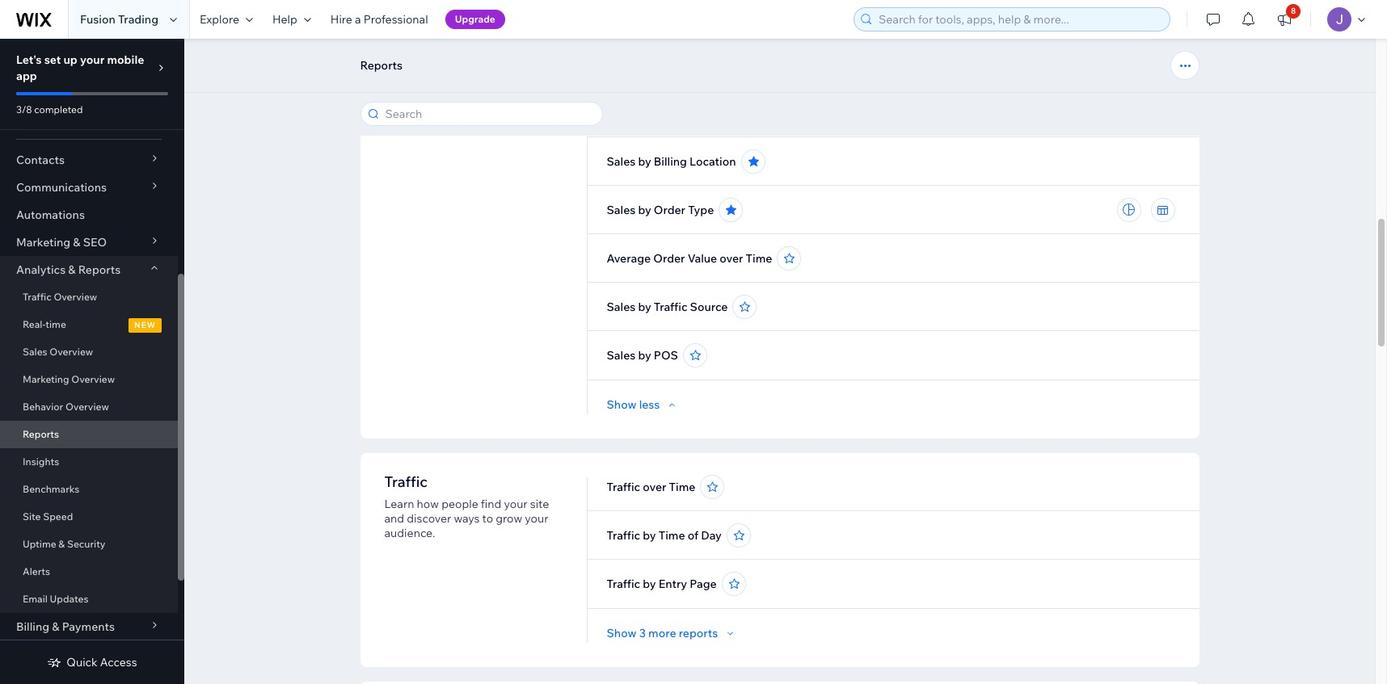 Task type: describe. For each thing, give the bounding box(es) containing it.
alerts link
[[0, 559, 178, 586]]

ways
[[454, 512, 480, 526]]

quick access
[[67, 656, 137, 670]]

marketing for marketing & seo
[[16, 235, 70, 250]]

traffic over time
[[607, 480, 695, 495]]

0 vertical spatial over
[[720, 251, 743, 266]]

traffic for traffic over time
[[607, 480, 640, 495]]

learn
[[384, 497, 414, 512]]

show for show 3 more reports
[[607, 626, 637, 641]]

marketing & seo
[[16, 235, 107, 250]]

payments
[[62, 620, 115, 635]]

by for time
[[643, 529, 656, 543]]

help
[[272, 12, 297, 27]]

sales by billing location
[[607, 154, 736, 169]]

sales overview
[[23, 346, 93, 358]]

& for marketing
[[73, 235, 80, 250]]

sales overview link
[[0, 339, 178, 366]]

to
[[482, 512, 493, 526]]

marketing overview link
[[0, 366, 178, 394]]

value
[[688, 251, 717, 266]]

behavior overview link
[[0, 394, 178, 421]]

alerts
[[23, 566, 50, 578]]

quick
[[67, 656, 98, 670]]

overview for traffic overview
[[54, 291, 97, 303]]

fusion
[[80, 12, 115, 27]]

contacts
[[16, 153, 65, 167]]

sales for sales by pos
[[607, 348, 636, 363]]

marketing & seo button
[[0, 229, 178, 256]]

mobile
[[107, 53, 144, 67]]

insights
[[23, 456, 59, 468]]

uptime & security link
[[0, 531, 178, 559]]

uptime & security
[[23, 538, 105, 550]]

8 button
[[1267, 0, 1302, 39]]

automations
[[16, 208, 85, 222]]

time
[[46, 318, 66, 331]]

traffic overview
[[23, 291, 97, 303]]

sales for sales by billing location
[[607, 154, 636, 169]]

real-time
[[23, 318, 66, 331]]

access
[[100, 656, 137, 670]]

reports inside dropdown button
[[78, 263, 121, 277]]

speed
[[43, 511, 73, 523]]

0 horizontal spatial over
[[643, 480, 666, 495]]

real-
[[23, 318, 46, 331]]

sales by order type
[[607, 203, 714, 217]]

2 order from the top
[[653, 251, 685, 266]]

behavior
[[23, 401, 63, 413]]

analytics & reports button
[[0, 256, 178, 284]]

traffic for traffic learn how people find your site and discover ways to grow your audience.
[[384, 473, 428, 491]]

sales by traffic source
[[607, 300, 728, 314]]

sales for sales by traffic source
[[607, 300, 636, 314]]

show 3 more reports button
[[607, 626, 737, 641]]

sales by pos
[[607, 348, 678, 363]]

how
[[417, 497, 439, 512]]

quick access button
[[47, 656, 137, 670]]

set
[[44, 53, 61, 67]]

& for billing
[[52, 620, 59, 635]]

contacts button
[[0, 146, 178, 174]]

time for traffic by time of day
[[659, 529, 685, 543]]

overview for marketing overview
[[71, 373, 115, 386]]

uptime
[[23, 538, 56, 550]]

more
[[648, 626, 676, 641]]

8
[[1291, 6, 1296, 16]]

reports button
[[352, 53, 411, 78]]

by for pos
[[638, 348, 651, 363]]

overview for sales overview
[[50, 346, 93, 358]]

average order value over time
[[607, 251, 772, 266]]

traffic for traffic by entry page
[[607, 577, 640, 592]]

reports for reports link at the bottom of page
[[23, 428, 59, 441]]

your right grow in the bottom left of the page
[[525, 512, 548, 526]]

& for uptime
[[58, 538, 65, 550]]

people
[[441, 497, 478, 512]]

by for employee
[[638, 106, 651, 120]]

site
[[530, 497, 549, 512]]

email updates
[[23, 593, 88, 605]]

Search for tools, apps, help & more... field
[[874, 8, 1165, 31]]

3/8 completed
[[16, 103, 83, 116]]

Search field
[[380, 103, 597, 125]]

your left site
[[504, 497, 528, 512]]

overview for behavior overview
[[65, 401, 109, 413]]

discover
[[407, 512, 451, 526]]

show less button
[[607, 398, 679, 412]]

traffic learn how people find your site and discover ways to grow your audience.
[[384, 473, 549, 541]]

show 3 more reports
[[607, 626, 718, 641]]

of
[[688, 529, 699, 543]]

less
[[639, 398, 660, 412]]

insights link
[[0, 449, 178, 476]]

0 vertical spatial time
[[746, 251, 772, 266]]



Task type: locate. For each thing, give the bounding box(es) containing it.
benchmarks link
[[0, 476, 178, 504]]

app
[[16, 69, 37, 83]]

0 vertical spatial reports
[[360, 58, 403, 73]]

pos
[[654, 348, 678, 363]]

over up "traffic by time of day"
[[643, 480, 666, 495]]

by up average
[[638, 203, 651, 217]]

sales down the 'real-' at left top
[[23, 346, 47, 358]]

by left entry
[[643, 577, 656, 592]]

show less
[[607, 398, 660, 412]]

a
[[355, 12, 361, 27]]

sales down sales by employee
[[607, 154, 636, 169]]

reports for reports button
[[360, 58, 403, 73]]

marketing
[[16, 235, 70, 250], [23, 373, 69, 386]]

up
[[63, 53, 77, 67]]

updates
[[50, 593, 88, 605]]

traffic by time of day
[[607, 529, 722, 543]]

email
[[23, 593, 48, 605]]

by left of
[[643, 529, 656, 543]]

by for entry
[[643, 577, 656, 592]]

time
[[746, 251, 772, 266], [669, 480, 695, 495], [659, 529, 685, 543]]

marketing inside popup button
[[16, 235, 70, 250]]

& inside uptime & security link
[[58, 538, 65, 550]]

order
[[654, 203, 685, 217], [653, 251, 685, 266]]

marketing overview
[[23, 373, 115, 386]]

show left the less
[[607, 398, 637, 412]]

communications button
[[0, 174, 178, 201]]

& inside "billing & payments" popup button
[[52, 620, 59, 635]]

upgrade
[[455, 13, 495, 25]]

billing left location
[[654, 154, 687, 169]]

0 vertical spatial show
[[607, 398, 637, 412]]

analytics
[[16, 263, 66, 277]]

your
[[80, 53, 105, 67], [504, 497, 528, 512], [525, 512, 548, 526]]

1 vertical spatial reports
[[78, 263, 121, 277]]

& left seo
[[73, 235, 80, 250]]

automations link
[[0, 201, 178, 229]]

2 show from the top
[[607, 626, 637, 641]]

and
[[384, 512, 404, 526]]

1 show from the top
[[607, 398, 637, 412]]

day
[[701, 529, 722, 543]]

2 vertical spatial time
[[659, 529, 685, 543]]

over right value
[[720, 251, 743, 266]]

source
[[690, 300, 728, 314]]

traffic inside sidebar element
[[23, 291, 51, 303]]

communications
[[16, 180, 107, 195]]

page
[[690, 577, 717, 592]]

hire a professional link
[[321, 0, 438, 39]]

0 vertical spatial order
[[654, 203, 685, 217]]

billing down "email"
[[16, 620, 49, 635]]

sales up average
[[607, 203, 636, 217]]

grow
[[496, 512, 522, 526]]

traffic by entry page
[[607, 577, 717, 592]]

& inside marketing & seo popup button
[[73, 235, 80, 250]]

upgrade button
[[445, 10, 505, 29]]

reports down hire a professional
[[360, 58, 403, 73]]

sales by employee
[[607, 106, 707, 120]]

let's set up your mobile app
[[16, 53, 144, 83]]

1 vertical spatial over
[[643, 480, 666, 495]]

2 vertical spatial reports
[[23, 428, 59, 441]]

seo
[[83, 235, 107, 250]]

traffic inside traffic learn how people find your site and discover ways to grow your audience.
[[384, 473, 428, 491]]

by for order
[[638, 203, 651, 217]]

show
[[607, 398, 637, 412], [607, 626, 637, 641]]

time left of
[[659, 529, 685, 543]]

show left 3
[[607, 626, 637, 641]]

security
[[67, 538, 105, 550]]

billing inside popup button
[[16, 620, 49, 635]]

order left value
[[653, 251, 685, 266]]

average
[[607, 251, 651, 266]]

reports up insights
[[23, 428, 59, 441]]

sales for sales by employee
[[607, 106, 636, 120]]

analytics & reports
[[16, 263, 121, 277]]

order left type
[[654, 203, 685, 217]]

& for analytics
[[68, 263, 76, 277]]

by left the 'employee'
[[638, 106, 651, 120]]

sidebar element
[[0, 39, 184, 685]]

your inside the let's set up your mobile app
[[80, 53, 105, 67]]

traffic overview link
[[0, 284, 178, 311]]

3
[[639, 626, 646, 641]]

help button
[[263, 0, 321, 39]]

reports link
[[0, 421, 178, 449]]

type
[[688, 203, 714, 217]]

sales left the 'employee'
[[607, 106, 636, 120]]

marketing up behavior
[[23, 373, 69, 386]]

by left pos
[[638, 348, 651, 363]]

explore
[[200, 12, 239, 27]]

new
[[134, 320, 156, 331]]

overview
[[54, 291, 97, 303], [50, 346, 93, 358], [71, 373, 115, 386], [65, 401, 109, 413]]

hire
[[330, 12, 352, 27]]

sales inside sidebar element
[[23, 346, 47, 358]]

benchmarks
[[23, 483, 80, 496]]

billing & payments button
[[0, 614, 178, 641]]

marketing for marketing overview
[[23, 373, 69, 386]]

0 horizontal spatial reports
[[23, 428, 59, 441]]

&
[[73, 235, 80, 250], [68, 263, 76, 277], [58, 538, 65, 550], [52, 620, 59, 635]]

traffic left source
[[654, 300, 687, 314]]

sales down average
[[607, 300, 636, 314]]

sales left pos
[[607, 348, 636, 363]]

sales for sales by order type
[[607, 203, 636, 217]]

site
[[23, 511, 41, 523]]

audience.
[[384, 526, 435, 541]]

traffic for traffic by time of day
[[607, 529, 640, 543]]

sales for sales overview
[[23, 346, 47, 358]]

time up of
[[669, 480, 695, 495]]

1 vertical spatial time
[[669, 480, 695, 495]]

1 vertical spatial marketing
[[23, 373, 69, 386]]

traffic down 'traffic over time'
[[607, 529, 640, 543]]

site speed link
[[0, 504, 178, 531]]

reports inside button
[[360, 58, 403, 73]]

time for traffic over time
[[669, 480, 695, 495]]

site speed
[[23, 511, 73, 523]]

traffic left entry
[[607, 577, 640, 592]]

by down sales by employee
[[638, 154, 651, 169]]

0 vertical spatial billing
[[654, 154, 687, 169]]

marketing up analytics
[[16, 235, 70, 250]]

behavior overview
[[23, 401, 109, 413]]

1 horizontal spatial reports
[[78, 263, 121, 277]]

overview down analytics & reports
[[54, 291, 97, 303]]

1 vertical spatial billing
[[16, 620, 49, 635]]

time right value
[[746, 251, 772, 266]]

let's
[[16, 53, 42, 67]]

traffic for traffic overview
[[23, 291, 51, 303]]

& down marketing & seo
[[68, 263, 76, 277]]

2 horizontal spatial reports
[[360, 58, 403, 73]]

by up sales by pos
[[638, 300, 651, 314]]

1 horizontal spatial billing
[[654, 154, 687, 169]]

0 horizontal spatial billing
[[16, 620, 49, 635]]

overview up the marketing overview
[[50, 346, 93, 358]]

1 order from the top
[[654, 203, 685, 217]]

traffic up "traffic by time of day"
[[607, 480, 640, 495]]

traffic down analytics
[[23, 291, 51, 303]]

& right uptime
[[58, 538, 65, 550]]

0 vertical spatial marketing
[[16, 235, 70, 250]]

completed
[[34, 103, 83, 116]]

overview down the marketing overview link
[[65, 401, 109, 413]]

1 horizontal spatial over
[[720, 251, 743, 266]]

& down the "email updates"
[[52, 620, 59, 635]]

entry
[[659, 577, 687, 592]]

by for billing
[[638, 154, 651, 169]]

billing
[[654, 154, 687, 169], [16, 620, 49, 635]]

1 vertical spatial order
[[653, 251, 685, 266]]

3/8
[[16, 103, 32, 116]]

find
[[481, 497, 501, 512]]

your right up
[[80, 53, 105, 67]]

by for traffic
[[638, 300, 651, 314]]

overview down sales overview link
[[71, 373, 115, 386]]

1 vertical spatial show
[[607, 626, 637, 641]]

billing & payments
[[16, 620, 115, 635]]

show for show less
[[607, 398, 637, 412]]

reports down seo
[[78, 263, 121, 277]]

& inside analytics & reports dropdown button
[[68, 263, 76, 277]]

email updates link
[[0, 586, 178, 614]]

over
[[720, 251, 743, 266], [643, 480, 666, 495]]

trading
[[118, 12, 158, 27]]

traffic up learn
[[384, 473, 428, 491]]

fusion trading
[[80, 12, 158, 27]]

by
[[638, 106, 651, 120], [638, 154, 651, 169], [638, 203, 651, 217], [638, 300, 651, 314], [638, 348, 651, 363], [643, 529, 656, 543], [643, 577, 656, 592]]



Task type: vqa. For each thing, say whether or not it's contained in the screenshot.
Phone
no



